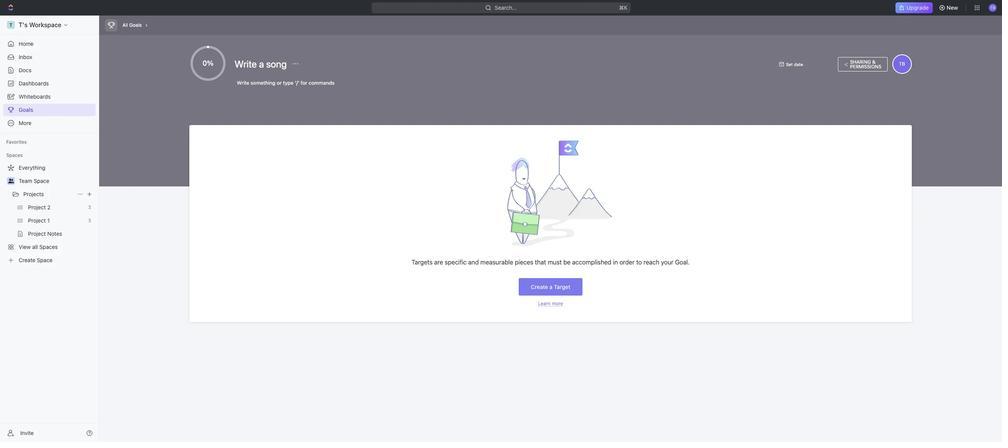 Task type: vqa. For each thing, say whether or not it's contained in the screenshot.
invite user icon
no



Task type: describe. For each thing, give the bounding box(es) containing it.
3 for 1
[[88, 218, 91, 224]]

view
[[19, 244, 31, 251]]

2
[[47, 204, 51, 211]]

targets
[[412, 259, 433, 266]]

are
[[434, 259, 443, 266]]

team space link
[[19, 175, 94, 187]]

whiteboards link
[[3, 91, 96, 103]]

space for team space
[[34, 178, 49, 184]]

docs
[[19, 67, 32, 74]]

order
[[620, 259, 635, 266]]

all goals link
[[121, 20, 144, 30]]

whiteboards
[[19, 93, 51, 100]]

accomplished
[[572, 259, 612, 266]]

project notes
[[28, 231, 62, 237]]

favorites
[[6, 139, 27, 145]]

permissions
[[850, 64, 882, 69]]

1 horizontal spatial tb button
[[987, 2, 999, 14]]

projects link
[[23, 188, 74, 201]]

reach
[[644, 259, 660, 266]]

goals
[[19, 107, 33, 113]]

user group image
[[8, 179, 14, 184]]

1 vertical spatial spaces
[[39, 244, 58, 251]]

project for project 1
[[28, 217, 46, 224]]

sharing & permissions
[[850, 59, 882, 69]]

pieces
[[515, 259, 534, 266]]

create a target
[[531, 284, 571, 291]]

that
[[535, 259, 546, 266]]

&
[[873, 59, 876, 65]]

all
[[32, 244, 38, 251]]

sidebar navigation
[[0, 16, 101, 443]]

inbox link
[[3, 51, 96, 63]]

everything
[[19, 165, 45, 171]]

learn
[[538, 301, 551, 307]]

upgrade link
[[896, 2, 933, 13]]

projects
[[23, 191, 44, 198]]

0 horizontal spatial tb button
[[893, 54, 912, 74]]

t
[[9, 22, 12, 28]]

dashboards
[[19, 80, 49, 87]]

set
[[786, 62, 793, 67]]

and
[[468, 259, 479, 266]]

upgrade
[[907, 4, 929, 11]]

0 vertical spatial tb
[[991, 5, 996, 10]]

specific
[[445, 259, 467, 266]]

project for project 2
[[28, 204, 46, 211]]

to
[[637, 259, 642, 266]]

in
[[613, 259, 618, 266]]



Task type: locate. For each thing, give the bounding box(es) containing it.
project 2
[[28, 204, 51, 211]]

create space link
[[3, 254, 94, 267]]

project left 2
[[28, 204, 46, 211]]

home
[[19, 40, 34, 47]]

notes
[[47, 231, 62, 237]]

your
[[661, 259, 674, 266]]

everything link
[[3, 162, 94, 174]]

project for project notes
[[28, 231, 46, 237]]

project 1
[[28, 217, 50, 224]]

workspace
[[29, 21, 61, 28]]

spaces up create space link
[[39, 244, 58, 251]]

t's workspace, , element
[[7, 21, 15, 29]]

0 horizontal spatial spaces
[[6, 152, 23, 158]]

space for create space
[[37, 257, 53, 264]]

1 vertical spatial tb
[[899, 61, 905, 67]]

1 vertical spatial project
[[28, 217, 46, 224]]

goal.
[[675, 259, 690, 266]]

⌘k
[[619, 4, 628, 11]]

2 vertical spatial project
[[28, 231, 46, 237]]

t's workspace
[[19, 21, 61, 28]]

targets are specific and measurable pieces that must be accomplished in order to reach your goal.
[[412, 259, 690, 266]]

0 vertical spatial spaces
[[6, 152, 23, 158]]

1 horizontal spatial tb
[[991, 5, 996, 10]]

spaces down favorites button
[[6, 152, 23, 158]]

1 project from the top
[[28, 204, 46, 211]]

project left 1
[[28, 217, 46, 224]]

3 up project notes link
[[88, 218, 91, 224]]

project 1 link
[[28, 215, 85, 227]]

search...
[[495, 4, 517, 11]]

3 right 'project 2' link
[[88, 205, 91, 210]]

project notes link
[[28, 228, 94, 240]]

learn more
[[538, 301, 563, 307]]

t's
[[19, 21, 28, 28]]

create
[[19, 257, 35, 264]]

0 vertical spatial project
[[28, 204, 46, 211]]

1 3 from the top
[[88, 205, 91, 210]]

set date
[[786, 62, 803, 67]]

team
[[19, 178, 32, 184]]

view all spaces link
[[3, 241, 94, 254]]

0 horizontal spatial tb
[[899, 61, 905, 67]]

0 vertical spatial tb button
[[987, 2, 999, 14]]

project
[[28, 204, 46, 211], [28, 217, 46, 224], [28, 231, 46, 237]]

be
[[564, 259, 571, 266]]

1
[[47, 217, 50, 224]]

3
[[88, 205, 91, 210], [88, 218, 91, 224]]

2 project from the top
[[28, 217, 46, 224]]

create space
[[19, 257, 53, 264]]

tree
[[3, 162, 96, 267]]

1 horizontal spatial spaces
[[39, 244, 58, 251]]

1 vertical spatial space
[[37, 257, 53, 264]]

invite
[[20, 430, 34, 437]]

must
[[548, 259, 562, 266]]

more button
[[3, 117, 96, 130]]

space
[[34, 178, 49, 184], [37, 257, 53, 264]]

write
[[235, 58, 257, 70]]

sharing
[[850, 59, 871, 65]]

measurable
[[481, 259, 513, 266]]

set date button
[[775, 59, 834, 69]]

new button
[[936, 2, 963, 14]]

all goals
[[123, 22, 142, 28]]

more
[[19, 120, 32, 126]]

3 project from the top
[[28, 231, 46, 237]]

dashboards link
[[3, 77, 96, 90]]

0 vertical spatial space
[[34, 178, 49, 184]]

write a song
[[235, 58, 289, 70]]

space inside 'link'
[[34, 178, 49, 184]]

date
[[794, 62, 803, 67]]

project up view all spaces
[[28, 231, 46, 237]]

goals link
[[3, 104, 96, 116]]

tb
[[991, 5, 996, 10], [899, 61, 905, 67]]

view all spaces
[[19, 244, 58, 251]]

1 vertical spatial 3
[[88, 218, 91, 224]]

song
[[266, 58, 287, 70]]

2 3 from the top
[[88, 218, 91, 224]]

3 for 2
[[88, 205, 91, 210]]

inbox
[[19, 54, 32, 60]]

space down everything link
[[34, 178, 49, 184]]

space down the view all spaces link
[[37, 257, 53, 264]]

tb button
[[987, 2, 999, 14], [893, 54, 912, 74]]

tree containing everything
[[3, 162, 96, 267]]

spaces
[[6, 152, 23, 158], [39, 244, 58, 251]]

a
[[259, 58, 264, 70]]

tree inside sidebar navigation
[[3, 162, 96, 267]]

docs link
[[3, 64, 96, 77]]

home link
[[3, 38, 96, 50]]

learn more link
[[538, 301, 563, 307]]

more
[[552, 301, 563, 307]]

1 vertical spatial tb button
[[893, 54, 912, 74]]

team space
[[19, 178, 49, 184]]

new
[[947, 4, 958, 11]]

favorites button
[[3, 138, 30, 147]]

0 vertical spatial 3
[[88, 205, 91, 210]]

project 2 link
[[28, 202, 85, 214]]



